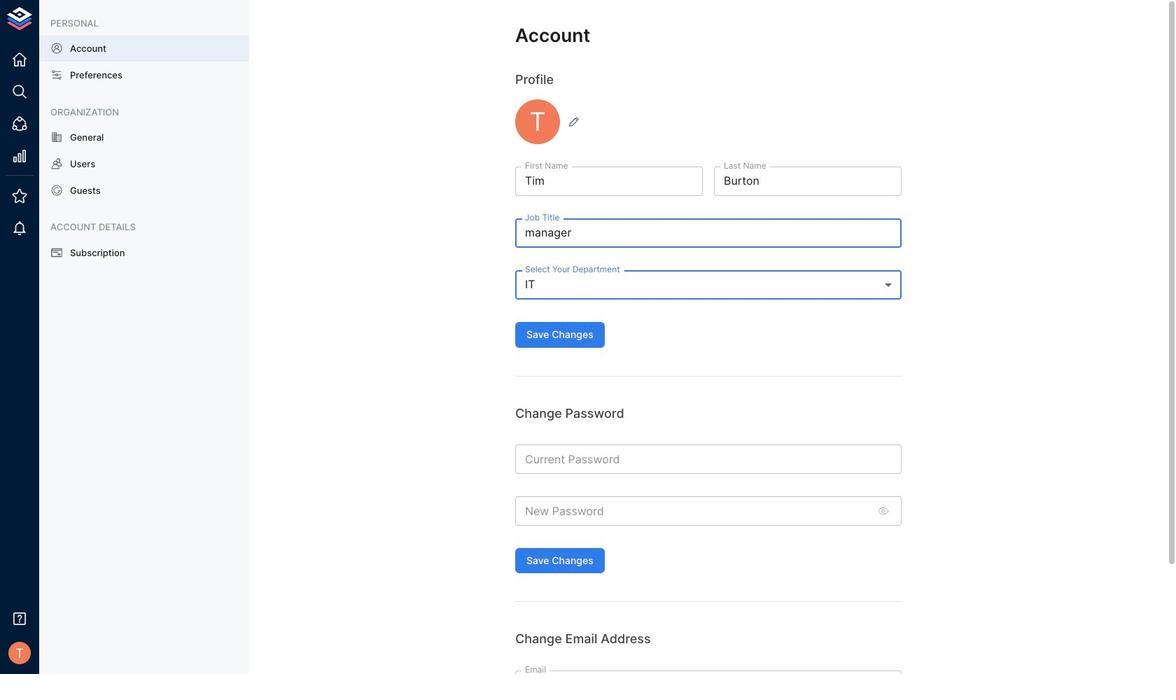 Task type: describe. For each thing, give the bounding box(es) containing it.
CEO text field
[[515, 219, 902, 248]]

John text field
[[515, 167, 703, 196]]

Doe text field
[[714, 167, 902, 196]]

1 password password field from the top
[[515, 444, 902, 474]]



Task type: locate. For each thing, give the bounding box(es) containing it.
you@example.com text field
[[515, 670, 902, 674]]

2 password password field from the top
[[515, 496, 870, 526]]

  field
[[515, 270, 902, 300]]

Password password field
[[515, 444, 902, 474], [515, 496, 870, 526]]

0 vertical spatial password password field
[[515, 444, 902, 474]]

1 vertical spatial password password field
[[515, 496, 870, 526]]



Task type: vqa. For each thing, say whether or not it's contained in the screenshot.
2nd Password Password Field from the bottom
yes



